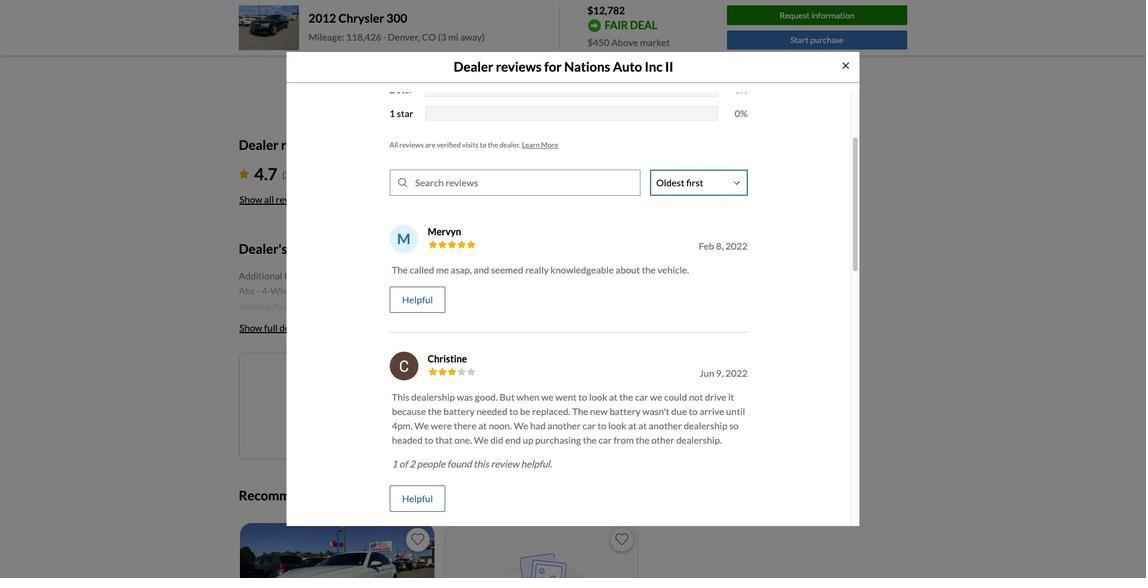 Task type: locate. For each thing, give the bounding box(es) containing it.
2022 right 9,
[[726, 367, 748, 379]]

another up other
[[649, 420, 682, 431]]

0 horizontal spatial dealer
[[239, 137, 279, 153]]

learn more link
[[522, 140, 559, 149]]

inventory
[[331, 44, 372, 55]]

2 0% from the top
[[735, 107, 748, 119]]

w
[[332, 26, 342, 38]]

co
[[437, 26, 451, 38], [422, 31, 436, 43]]

2 up 1 star
[[390, 83, 395, 95]]

email me
[[421, 407, 459, 419]]

dealer down away) at left
[[454, 59, 494, 75]]

1
[[390, 107, 395, 119], [392, 458, 398, 469]]

this dealership was good.  but when we went to look at the car we could not drive it because the battery needed to be replaced.  the new battery wasn't due to arrive until 4pm.  we were there at noon.  we had another car to look at at another dealership so headed to that one.  we did end up purchasing the car from the other dealership.
[[392, 391, 746, 445]]

purchasing
[[536, 434, 581, 445]]

the left 'called'
[[392, 264, 408, 275]]

2015 bmw 5 series image
[[240, 523, 435, 578]]

1 horizontal spatial dealership
[[684, 420, 728, 431]]

helpful button
[[390, 287, 446, 313], [390, 485, 446, 512]]

show full description
[[240, 322, 327, 333]]

show left full
[[240, 322, 263, 333]]

battery down was
[[444, 405, 475, 417]]

1 vertical spatial me
[[390, 374, 403, 385]]

1 vertical spatial helpful
[[402, 493, 433, 504]]

asap,
[[451, 264, 472, 275]]

we down be
[[514, 420, 529, 431]]

1 2022 from the top
[[726, 240, 748, 251]]

0 horizontal spatial battery
[[444, 405, 475, 417]]

were
[[431, 420, 452, 431]]

Search reviews field
[[409, 170, 640, 195]]

car right purchasing
[[599, 434, 612, 445]]

1 we from the left
[[542, 391, 554, 402]]

1 vertical spatial from
[[329, 487, 358, 503]]

0 horizontal spatial 2
[[390, 83, 395, 95]]

we left 'did' on the left of the page
[[474, 434, 489, 445]]

4.7
[[254, 164, 278, 184]]

had
[[531, 420, 546, 431]]

2 left people
[[410, 458, 415, 469]]

me for email
[[446, 407, 459, 419]]

we down "email"
[[415, 420, 429, 431]]

battery left wasn't
[[610, 405, 641, 417]]

me inside button
[[446, 407, 459, 419]]

1 for 1 of 2 people found this review helpful.
[[392, 458, 398, 469]]

end
[[506, 434, 521, 445]]

due
[[672, 405, 687, 417]]

0 vertical spatial dealer
[[454, 59, 494, 75]]

of up this
[[405, 374, 414, 385]]

feb 8, 2022
[[699, 240, 748, 251]]

0 vertical spatial 2022
[[726, 240, 748, 251]]

dealer for dealer reviews
[[239, 137, 279, 153]]

dealer inside m dialog
[[454, 59, 494, 75]]

0 horizontal spatial new
[[416, 374, 434, 385]]

reviews)
[[298, 169, 334, 181]]

star down 2 star
[[397, 107, 414, 119]]

1 vertical spatial this
[[474, 458, 489, 469]]

of down headed
[[400, 458, 408, 469]]

reviews inside button
[[276, 194, 309, 205]]

car
[[636, 391, 649, 402], [583, 420, 596, 431], [599, 434, 612, 445]]

dealership.
[[677, 434, 722, 445]]

dealer for dealer reviews for nations auto inc ii
[[454, 59, 494, 75]]

the right about
[[642, 264, 656, 275]]

car up wasn't
[[636, 391, 649, 402]]

inc
[[645, 59, 663, 75]]

the down the went
[[573, 405, 589, 417]]

dealership down arrive
[[684, 420, 728, 431]]

2 helpful button from the top
[[390, 485, 446, 512]]

the left other
[[636, 434, 650, 445]]

new
[[416, 374, 434, 385], [591, 405, 608, 417]]

show left all
[[240, 194, 263, 205]]

description up information
[[290, 241, 357, 257]]

email
[[421, 407, 444, 419]]

1 for 1 star
[[390, 107, 395, 119]]

be
[[520, 405, 531, 417]]

0 vertical spatial dealership
[[412, 391, 455, 402]]

1 horizontal spatial another
[[649, 420, 682, 431]]

nations
[[565, 59, 611, 75]]

to
[[480, 140, 487, 149], [579, 391, 588, 402], [510, 405, 519, 417], [689, 405, 698, 417], [598, 420, 607, 431], [425, 434, 434, 445]]

2 battery from the left
[[610, 405, 641, 417]]

email me button
[[339, 401, 540, 425]]

co left (3
[[422, 31, 436, 43]]

helpful button down 'called'
[[390, 287, 446, 313]]

helpful for mervyn
[[402, 294, 433, 305]]

1 vertical spatial the
[[573, 405, 589, 417]]

0 horizontal spatial car
[[583, 420, 596, 431]]

4pm.
[[392, 420, 413, 431]]

start purchase button
[[727, 30, 908, 50]]

1 down 2 star
[[390, 107, 395, 119]]

helpful button down people
[[390, 485, 446, 512]]

the
[[392, 264, 408, 275], [573, 405, 589, 417]]

one.
[[455, 434, 472, 445]]

0 horizontal spatial dealership
[[412, 391, 455, 402]]

christine image
[[390, 352, 418, 380]]

this left dealer
[[361, 487, 382, 503]]

1 helpful button from the top
[[390, 287, 446, 313]]

0 vertical spatial 2
[[390, 83, 395, 95]]

car right had in the left of the page
[[583, 420, 596, 431]]

learn
[[522, 140, 540, 149]]

co inside "2012 chrysler 300 mileage: 118,426 · denver, co (3 mi away)"
[[422, 31, 436, 43]]

this inside m dialog
[[474, 458, 489, 469]]

this right found
[[474, 458, 489, 469]]

0% for 1 star
[[735, 107, 748, 119]]

1 horizontal spatial look
[[609, 420, 627, 431]]

this right 'like'
[[485, 374, 501, 385]]

4289
[[352, 8, 375, 20]]

new inside this dealership was good.  but when we went to look at the car we could not drive it because the battery needed to be replaced.  the new battery wasn't due to arrive until 4pm.  we were there at noon.  we had another car to look at at another dealership so headed to that one.  we did end up purchasing the car from the other dealership.
[[591, 405, 608, 417]]

notify
[[361, 374, 388, 385]]

2012 chrysler 300 image
[[239, 5, 299, 50]]

2 2022 from the top
[[726, 367, 748, 379]]

1 of 2 people found this review helpful.
[[392, 458, 552, 469]]

2 horizontal spatial car
[[636, 391, 649, 402]]

(3
[[438, 31, 447, 43]]

dealer's
[[239, 241, 288, 257]]

star for 1 star
[[397, 107, 414, 119]]

me up this
[[390, 374, 403, 385]]

2 helpful from the top
[[402, 493, 433, 504]]

0%
[[735, 83, 748, 95], [735, 107, 748, 119]]

0 vertical spatial show
[[240, 194, 263, 205]]

1 vertical spatial of
[[400, 458, 408, 469]]

full
[[264, 322, 278, 333]]

2 star from the top
[[397, 107, 414, 119]]

from up 2015 bmw 5 series "image"
[[329, 487, 358, 503]]

from left other
[[614, 434, 634, 445]]

1 down headed
[[392, 458, 398, 469]]

0 vertical spatial 0%
[[735, 83, 748, 95]]

but
[[500, 391, 515, 402]]

denver, right the ·
[[388, 31, 420, 43]]

star image
[[239, 169, 250, 179]]

like
[[468, 374, 483, 385]]

1 battery from the left
[[444, 405, 475, 417]]

battery
[[444, 405, 475, 417], [610, 405, 641, 417]]

1 show from the top
[[240, 194, 263, 205]]

deal
[[631, 18, 658, 31]]

0 vertical spatial star
[[397, 83, 414, 95]]

view inventory link
[[308, 44, 372, 55]]

reviews
[[496, 59, 542, 75], [281, 137, 327, 153], [400, 140, 424, 149], [276, 194, 309, 205]]

1 horizontal spatial dealer
[[454, 59, 494, 75]]

another up purchasing
[[548, 420, 581, 431]]

chrysler
[[339, 11, 385, 25]]

noon.
[[489, 420, 512, 431]]

dealer up 4.7
[[239, 137, 279, 153]]

1 vertical spatial description
[[280, 322, 327, 333]]

1 0% from the top
[[735, 83, 748, 95]]

star up 1 star
[[397, 83, 414, 95]]

1 vertical spatial 2
[[410, 458, 415, 469]]

helpful for christine
[[402, 493, 433, 504]]

118,426
[[346, 31, 382, 43]]

did
[[491, 434, 504, 445]]

1 vertical spatial new
[[591, 405, 608, 417]]

we
[[542, 391, 554, 402], [651, 391, 663, 402]]

new right replaced.
[[591, 405, 608, 417]]

vehicle.
[[658, 264, 690, 275]]

at
[[610, 391, 618, 402], [479, 420, 487, 431], [629, 420, 637, 431], [639, 420, 647, 431]]

dealer
[[454, 59, 494, 75], [239, 137, 279, 153]]

we
[[415, 420, 429, 431], [514, 420, 529, 431], [474, 434, 489, 445]]

1 horizontal spatial the
[[573, 405, 589, 417]]

0 vertical spatial me
[[436, 264, 449, 275]]

0 horizontal spatial another
[[548, 420, 581, 431]]

me
[[436, 264, 449, 275], [390, 374, 403, 385], [446, 407, 459, 419]]

0 horizontal spatial the
[[392, 264, 408, 275]]

show
[[240, 194, 263, 205], [240, 322, 263, 333]]

dealership up "email"
[[412, 391, 455, 402]]

new left listings
[[416, 374, 434, 385]]

2012 chrysler 300 mileage: 118,426 · denver, co (3 mi away)
[[309, 11, 485, 43]]

0 vertical spatial from
[[614, 434, 634, 445]]

1492 w alameda ave , denver, co 80223
[[308, 26, 480, 38]]

ii
[[666, 59, 674, 75]]

show for dealer
[[240, 194, 263, 205]]

reviews for all reviews are verified visits to the dealer. learn more
[[400, 140, 424, 149]]

0 vertical spatial helpful button
[[390, 287, 446, 313]]

386-
[[332, 8, 352, 20]]

additional
[[239, 270, 283, 281]]

0 horizontal spatial we
[[542, 391, 554, 402]]

me for notify
[[390, 374, 403, 385]]

needed
[[477, 405, 508, 417]]

0 vertical spatial look
[[590, 391, 608, 402]]

,
[[398, 26, 400, 38]]

1 vertical spatial 2022
[[726, 367, 748, 379]]

star for 2 star
[[397, 83, 414, 95]]

another
[[548, 420, 581, 431], [649, 420, 682, 431]]

2 vertical spatial me
[[446, 407, 459, 419]]

2016 ford focus image
[[444, 523, 639, 578]]

the inside this dealership was good.  but when we went to look at the car we could not drive it because the battery needed to be replaced.  the new battery wasn't due to arrive until 4pm.  we were there at noon.  we had another car to look at at another dealership so headed to that one.  we did end up purchasing the car from the other dealership.
[[573, 405, 589, 417]]

1 helpful from the top
[[402, 294, 433, 305]]

1 vertical spatial helpful button
[[390, 485, 446, 512]]

0 vertical spatial helpful
[[402, 294, 433, 305]]

1 vertical spatial 1
[[392, 458, 398, 469]]

2 horizontal spatial we
[[514, 420, 529, 431]]

helpful down 'called'
[[402, 294, 433, 305]]

me left "asap,"
[[436, 264, 449, 275]]

we up wasn't
[[651, 391, 663, 402]]

of inside m dialog
[[400, 458, 408, 469]]

1 vertical spatial dealership
[[684, 420, 728, 431]]

2 vertical spatial car
[[599, 434, 612, 445]]

1 horizontal spatial we
[[651, 391, 663, 402]]

we up replaced.
[[542, 391, 554, 402]]

request information
[[780, 10, 855, 20]]

1 vertical spatial dealer
[[239, 137, 279, 153]]

helpful down people
[[402, 493, 433, 504]]

more
[[541, 140, 559, 149]]

1 horizontal spatial new
[[591, 405, 608, 417]]

it
[[729, 391, 735, 402]]

1 vertical spatial show
[[240, 322, 263, 333]]

0 horizontal spatial look
[[590, 391, 608, 402]]

2 show from the top
[[240, 322, 263, 333]]

80223
[[453, 26, 480, 38]]

1 horizontal spatial battery
[[610, 405, 641, 417]]

1 vertical spatial 0%
[[735, 107, 748, 119]]

visits
[[462, 140, 479, 149]]

1 horizontal spatial from
[[614, 434, 634, 445]]

denver, inside "2012 chrysler 300 mileage: 118,426 · denver, co (3 mi away)"
[[388, 31, 420, 43]]

alameda
[[344, 26, 381, 38]]

1 vertical spatial look
[[609, 420, 627, 431]]

dealership
[[412, 391, 455, 402], [684, 420, 728, 431]]

of
[[405, 374, 414, 385], [400, 458, 408, 469]]

from
[[614, 434, 634, 445], [329, 487, 358, 503]]

1 star from the top
[[397, 83, 414, 95]]

0 vertical spatial 1
[[390, 107, 395, 119]]

description right full
[[280, 322, 327, 333]]

me up 'were'
[[446, 407, 459, 419]]

2012
[[309, 11, 336, 25]]

helpful button for christine
[[390, 485, 446, 512]]

0 vertical spatial the
[[392, 264, 408, 275]]

1 vertical spatial star
[[397, 107, 414, 119]]

good.
[[475, 391, 498, 402]]

0 vertical spatial new
[[416, 374, 434, 385]]

0 vertical spatial of
[[405, 374, 414, 385]]

2022 right 8,
[[726, 240, 748, 251]]



Task type: vqa. For each thing, say whether or not it's contained in the screenshot.
Max price price
no



Task type: describe. For each thing, give the bounding box(es) containing it.
300
[[387, 11, 408, 25]]

one
[[503, 374, 519, 385]]

market
[[640, 36, 670, 47]]

recommended from this dealer
[[239, 487, 422, 503]]

2022 for feb 8, 2022
[[726, 240, 748, 251]]

headed
[[392, 434, 423, 445]]

away)
[[461, 31, 485, 43]]

about
[[616, 264, 640, 275]]

0 horizontal spatial we
[[415, 420, 429, 431]]

mi
[[449, 31, 459, 43]]

2022 for jun 9, 2022
[[726, 367, 748, 379]]

2 star
[[390, 83, 414, 95]]

show all reviews button
[[239, 187, 309, 213]]

not
[[689, 391, 704, 402]]

purchase
[[811, 35, 844, 45]]

from inside this dealership was good.  but when we went to look at the car we could not drive it because the battery needed to be replaced.  the new battery wasn't due to arrive until 4pm.  we were there at noon.  we had another car to look at at another dealership so headed to that one.  we did end up purchasing the car from the other dealership.
[[614, 434, 634, 445]]

for
[[545, 59, 562, 75]]

request information button
[[727, 6, 908, 25]]

1 vertical spatial car
[[583, 420, 596, 431]]

verified
[[437, 140, 461, 149]]

dealer
[[385, 487, 422, 503]]

search image
[[398, 178, 408, 187]]

0 horizontal spatial from
[[329, 487, 358, 503]]

dealer reviews for nations auto inc ii
[[454, 59, 674, 75]]

ave
[[383, 26, 398, 38]]

2 we from the left
[[651, 391, 663, 402]]

are
[[426, 140, 436, 149]]

helpful button for mervyn
[[390, 287, 446, 313]]

seemed
[[491, 264, 524, 275]]

1 horizontal spatial we
[[474, 434, 489, 445]]

other
[[652, 434, 675, 445]]

replaced.
[[533, 405, 571, 417]]

view inventory
[[308, 44, 372, 55]]

all reviews are verified visits to the dealer. learn more
[[390, 140, 559, 149]]

0 vertical spatial this
[[485, 374, 501, 385]]

m
[[397, 230, 411, 247]]

start purchase
[[791, 35, 844, 45]]

1 star
[[390, 107, 414, 119]]

co left 80223
[[437, 26, 451, 38]]

show full description button
[[239, 315, 327, 341]]

wasn't
[[643, 405, 670, 417]]

dealer.
[[500, 140, 521, 149]]

really
[[526, 264, 549, 275]]

reviews for dealer reviews for nations auto inc ii
[[496, 59, 542, 75]]

until
[[727, 405, 746, 417]]

9,
[[717, 367, 724, 379]]

the left could
[[620, 391, 634, 402]]

the left dealer.
[[488, 140, 499, 149]]

drive
[[706, 391, 727, 402]]

review
[[491, 458, 520, 469]]

jun 9, 2022
[[700, 367, 748, 379]]

recommended
[[239, 487, 327, 503]]

1492
[[308, 26, 330, 38]]

0% for 2 star
[[735, 83, 748, 95]]

0 vertical spatial description
[[290, 241, 357, 257]]

me inside m dialog
[[436, 264, 449, 275]]

christine
[[428, 353, 467, 364]]

helpful.
[[521, 458, 552, 469]]

request
[[780, 10, 810, 20]]

all
[[264, 194, 274, 205]]

$12,782
[[588, 4, 625, 17]]

could
[[665, 391, 688, 402]]

$450
[[588, 36, 610, 47]]

called
[[410, 264, 435, 275]]

dealer's description
[[239, 241, 357, 257]]

jun
[[700, 367, 715, 379]]

feb
[[699, 240, 715, 251]]

was
[[457, 391, 473, 402]]

reviews for dealer reviews
[[281, 137, 327, 153]]

arrive
[[700, 405, 725, 417]]

(720) 386-4289
[[308, 8, 375, 20]]

m dialog
[[287, 0, 860, 578]]

1 horizontal spatial car
[[599, 434, 612, 445]]

2 vertical spatial this
[[361, 487, 382, 503]]

found
[[447, 458, 472, 469]]

notify me of new listings like this one
[[361, 374, 519, 385]]

denver, right ,
[[402, 26, 435, 38]]

2 another from the left
[[649, 420, 682, 431]]

show all reviews
[[240, 194, 309, 205]]

up
[[523, 434, 534, 445]]

the right purchasing
[[583, 434, 597, 445]]

1 another from the left
[[548, 420, 581, 431]]

so
[[730, 420, 739, 431]]

knowledgeable
[[551, 264, 614, 275]]

show for dealer's
[[240, 322, 263, 333]]

the up 'were'
[[428, 405, 442, 417]]

fair
[[605, 18, 628, 31]]

·
[[384, 31, 386, 43]]

0 vertical spatial car
[[636, 391, 649, 402]]

$450 above market
[[588, 36, 670, 47]]

because
[[392, 405, 426, 417]]

went
[[556, 391, 577, 402]]

4.7 (25 reviews)
[[254, 164, 334, 184]]

mileage:
[[309, 31, 345, 43]]

view
[[308, 44, 330, 55]]

fair deal
[[605, 18, 658, 31]]

additional information
[[239, 270, 334, 281]]

mervyn
[[428, 226, 462, 237]]

this
[[392, 391, 410, 402]]

close modal dealer reviews for nations auto inc ii image
[[842, 61, 851, 71]]

dealer reviews
[[239, 137, 327, 153]]

description inside button
[[280, 322, 327, 333]]

(720) 386-4289 link
[[308, 8, 375, 20]]

1 horizontal spatial 2
[[410, 458, 415, 469]]

(720)
[[308, 8, 331, 20]]



